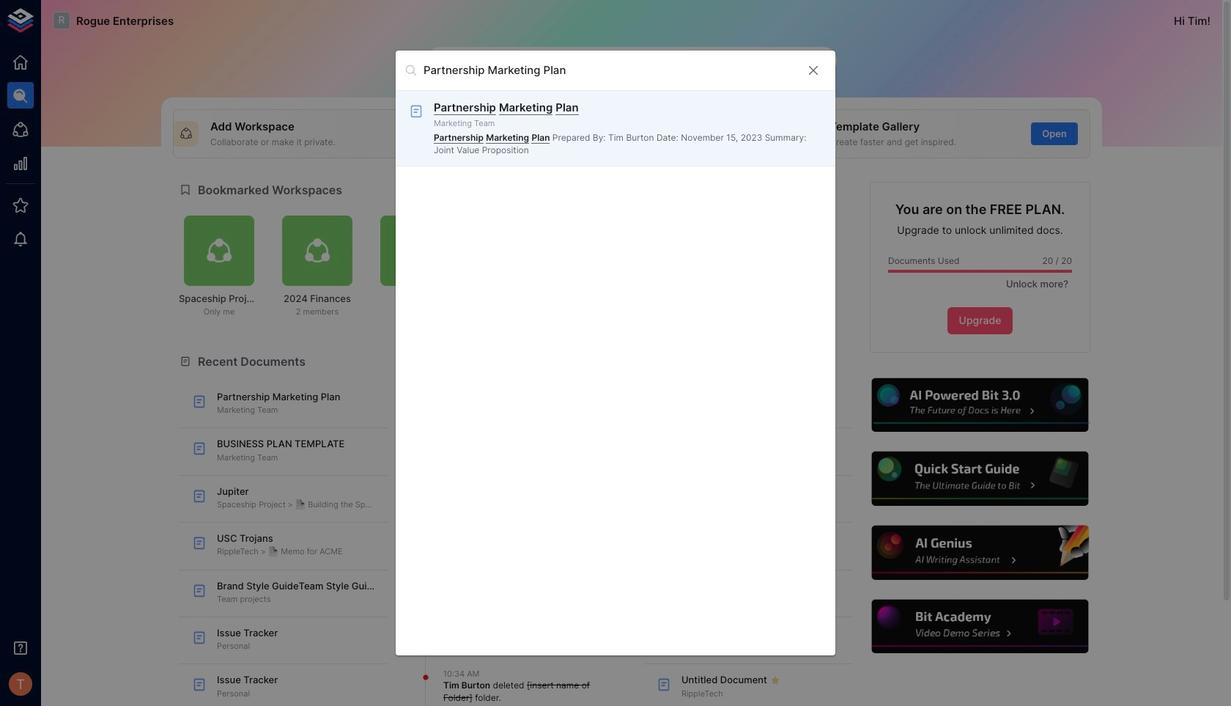 Task type: locate. For each thing, give the bounding box(es) containing it.
help image
[[870, 376, 1091, 434], [870, 450, 1091, 508], [870, 524, 1091, 582], [870, 598, 1091, 656]]

dialog
[[396, 50, 836, 656]]

1 help image from the top
[[870, 376, 1091, 434]]

Search documents, folders and workspaces... text field
[[424, 59, 795, 81]]



Task type: vqa. For each thing, say whether or not it's contained in the screenshot.
4th "help" image from the top
yes



Task type: describe. For each thing, give the bounding box(es) containing it.
2 help image from the top
[[870, 450, 1091, 508]]

3 help image from the top
[[870, 524, 1091, 582]]

4 help image from the top
[[870, 598, 1091, 656]]



